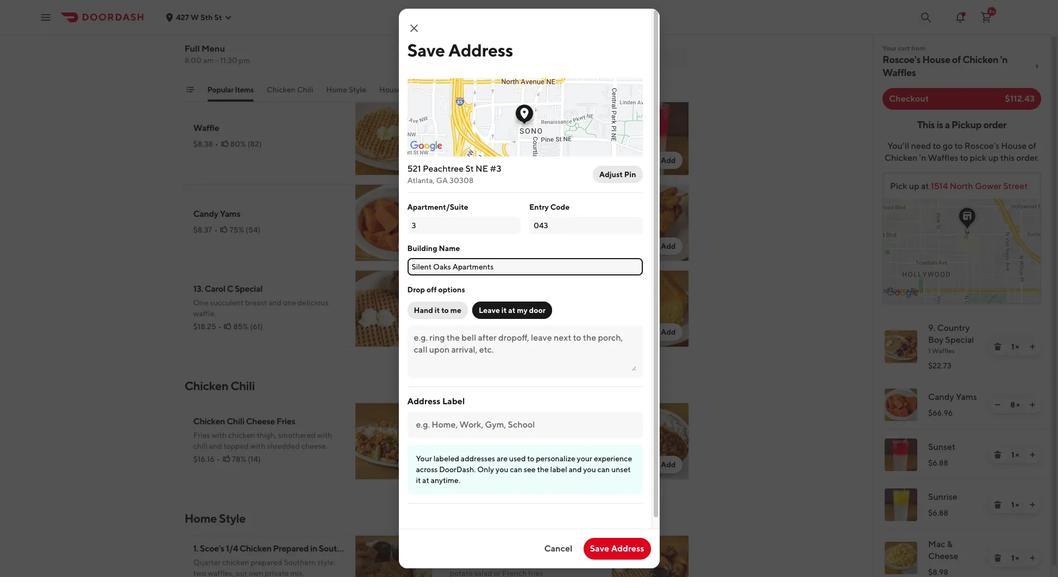 Task type: vqa. For each thing, say whether or not it's contained in the screenshot.


Task type: locate. For each thing, give the bounding box(es) containing it.
8 ×
[[1011, 401, 1021, 410]]

close save address image
[[408, 22, 421, 35]]

1 horizontal spatial a
[[508, 559, 512, 567]]

three inside three wings and a choice of two waffles or potato salad or french fries
[[450, 559, 470, 567]]

chili inside bowl of chicken chili over white rice or beans over white rice or beans.
[[514, 422, 531, 432]]

1 vertical spatial home
[[185, 512, 217, 526]]

sides button
[[446, 84, 464, 102]]

0 horizontal spatial salad
[[218, 46, 236, 55]]

2 you from the left
[[584, 466, 596, 474]]

add for chicken chili cheese fries
[[405, 461, 420, 469]]

candy yams
[[193, 209, 241, 219], [929, 392, 978, 402]]

items
[[235, 85, 254, 94]]

with up topped
[[212, 431, 227, 440]]

candy up $8.37 •
[[193, 209, 218, 219]]

extra condiments
[[527, 85, 589, 94]]

0 horizontal spatial one
[[193, 299, 209, 307]]

atlanta,
[[408, 176, 435, 185]]

86% (15)
[[487, 450, 517, 459]]

to left go
[[934, 141, 942, 151]]

•
[[476, 54, 480, 63], [219, 59, 222, 68], [215, 140, 218, 148], [472, 145, 475, 154], [215, 226, 218, 234], [473, 226, 477, 234], [472, 312, 475, 320], [218, 323, 222, 331], [472, 450, 475, 459], [217, 455, 220, 464]]

sunset inside list
[[929, 442, 956, 453]]

$22.73 for $22.73 •
[[193, 59, 217, 68]]

a right is
[[946, 119, 951, 131]]

0 horizontal spatial home
[[185, 512, 217, 526]]

of inside three wings and a choice of two waffles or potato salad or french fries
[[538, 559, 545, 567]]

chicken
[[228, 431, 255, 440], [222, 559, 249, 567]]

(101)
[[508, 54, 524, 63]]

save down the close save address icon
[[408, 40, 445, 60]]

over
[[533, 422, 550, 432]]

save address
[[408, 40, 513, 60], [590, 544, 645, 554]]

1 horizontal spatial sunset
[[929, 442, 956, 453]]

special inside 13. carol c special one succulent breast and one delicious waffle.
[[235, 284, 263, 294]]

1 × for mac & cheese
[[1012, 554, 1020, 563]]

mac & cheese image inside list
[[885, 542, 918, 575]]

1. scoe's 1/4 chicken prepared in southern style image
[[355, 0, 433, 4], [355, 536, 433, 578]]

Address Label text field
[[416, 419, 634, 431]]

1 vertical spatial potato
[[450, 569, 473, 578]]

1 horizontal spatial three
[[450, 559, 470, 567]]

st inside 521 peachtree st ne #3 atlanta, ga 30308
[[466, 164, 474, 174]]

9. for 9. country boy special 1 waffles
[[929, 323, 936, 333]]

76%
[[234, 59, 248, 68]]

0 horizontal spatial save
[[408, 40, 445, 60]]

0 vertical spatial fries
[[272, 46, 287, 55]]

$6.88 down sunrise
[[929, 509, 949, 518]]

1 horizontal spatial save address
[[590, 544, 645, 554]]

two down the quarter
[[193, 569, 206, 578]]

3 add one to cart image from the top
[[1029, 451, 1038, 460]]

order.
[[1017, 153, 1040, 163]]

chili up beans.
[[514, 422, 531, 432]]

• right $22.70
[[476, 54, 480, 63]]

• right the $18.25 at bottom left
[[218, 323, 222, 331]]

add for sunset
[[661, 156, 676, 165]]

$18.25 •
[[193, 323, 222, 331]]

remove item from cart image for mac & cheese
[[994, 554, 1003, 563]]

1 remove item from cart image from the top
[[994, 343, 1003, 351]]

0 vertical spatial country
[[202, 21, 234, 31]]

this
[[918, 119, 936, 131]]

own
[[249, 569, 264, 578]]

fries inside 9. country boy special three wings and a choice of two waffles or potato salad or french fries
[[272, 46, 287, 55]]

up left this
[[989, 153, 999, 163]]

chili
[[193, 442, 208, 451]]

13. carol c special image
[[355, 270, 433, 348]]

1 horizontal spatial roscoe's
[[965, 141, 1000, 151]]

1. scoe's 1/4 chicken prepared in southern style quarter chicken prepared southern style, two waffles, our own private mix.
[[193, 544, 376, 578]]

1 vertical spatial $22.73
[[929, 362, 952, 370]]

1 1 × from the top
[[1012, 343, 1020, 351]]

your left cart
[[883, 44, 897, 52]]

one wing image
[[612, 184, 689, 262]]

• right $16.16
[[217, 455, 220, 464]]

13.
[[193, 284, 203, 294]]

add for 13. carol c special
[[405, 328, 420, 337]]

• right the $5.39
[[472, 312, 475, 320]]

2 horizontal spatial address
[[612, 544, 645, 554]]

southern up style, in the bottom left of the page
[[319, 544, 355, 554]]

personalize
[[536, 455, 576, 463]]

yams
[[220, 209, 241, 219], [957, 392, 978, 402]]

0 vertical spatial waffles
[[304, 35, 329, 44]]

house up this
[[1002, 141, 1027, 151]]

home inside button
[[326, 85, 348, 94]]

powered by google image
[[410, 141, 442, 152], [887, 288, 919, 299]]

0 horizontal spatial up
[[910, 181, 920, 191]]

to left the me
[[442, 306, 449, 315]]

2 1. scoe's 1/4 chicken prepared in southern style image from the top
[[355, 536, 433, 578]]

open menu image
[[39, 11, 52, 24]]

house down from
[[923, 54, 951, 65]]

labeled
[[434, 455, 460, 463]]

• right the '$8.38'
[[215, 140, 218, 148]]

2 remove item from cart image from the top
[[994, 501, 1003, 510]]

remove item from cart image
[[994, 451, 1003, 460], [994, 501, 1003, 510]]

0 vertical spatial remove item from cart image
[[994, 343, 1003, 351]]

$6.88 for sunset
[[929, 459, 949, 468]]

waffles for roscoe's
[[883, 67, 917, 78]]

1 vertical spatial candy
[[929, 392, 955, 402]]

sunset up lemonade on the top left
[[450, 117, 477, 128]]

chili left "home style" button
[[297, 85, 313, 94]]

you down the are
[[496, 466, 509, 474]]

comes with choice of chicken.
[[450, 41, 554, 49]]

9. for 9. country boy special three wings and a choice of two waffles or potato salad or french fries
[[193, 21, 200, 31]]

1 horizontal spatial candy
[[929, 392, 955, 402]]

save
[[408, 40, 445, 60], [590, 544, 610, 554]]

two inside 9. country boy special three wings and a choice of two waffles or potato salad or french fries
[[289, 35, 303, 44]]

with up "(14)"
[[250, 442, 266, 451]]

house inside you'll need to go to roscoe's house of chicken 'n waffles to pick up this order.
[[1002, 141, 1027, 151]]

style up 1/4
[[219, 512, 246, 526]]

0 vertical spatial waffles
[[883, 67, 917, 78]]

with
[[476, 41, 491, 49], [212, 431, 227, 440], [317, 431, 332, 440], [250, 442, 266, 451]]

1 remove item from cart image from the top
[[994, 451, 1003, 460]]

• right $8.37
[[215, 226, 218, 234]]

• for $16.16 •
[[217, 455, 220, 464]]

1 vertical spatial house
[[380, 85, 402, 94]]

and
[[236, 35, 249, 44], [489, 132, 502, 141], [269, 299, 282, 307], [209, 442, 222, 451], [569, 466, 582, 474], [493, 559, 506, 567]]

yams left remove one from cart icon
[[957, 392, 978, 402]]

map region
[[373, 0, 651, 240], [825, 164, 1059, 303]]

1 horizontal spatial chicken chili
[[267, 85, 313, 94]]

1 × for 9. country boy special
[[1012, 343, 1020, 351]]

2 vertical spatial waffles
[[933, 347, 956, 355]]

waffles inside 9. country boy special 1 waffles
[[933, 347, 956, 355]]

style inside button
[[349, 85, 367, 94]]

add button for chicken chili cheese fries
[[398, 456, 426, 474]]

your up the across
[[416, 455, 432, 463]]

78%
[[232, 455, 247, 464]]

country for 9. country boy special three wings and a choice of two waffles or potato salad or french fries
[[202, 21, 234, 31]]

waffles inside roscoe's house of chicken 'n waffles
[[883, 67, 917, 78]]

style right in
[[356, 544, 376, 554]]

remove item from cart image for 9. country boy special
[[994, 343, 1003, 351]]

add one to cart image
[[1029, 343, 1038, 351], [1029, 401, 1038, 410], [1029, 451, 1038, 460], [1029, 554, 1038, 563]]

list containing 9. country boy special
[[875, 313, 1051, 578]]

• for $5.39 •
[[472, 312, 475, 320]]

add one to cart image for candy yams
[[1029, 401, 1038, 410]]

can down experience
[[598, 466, 610, 474]]

9.
[[193, 21, 200, 31], [929, 323, 936, 333]]

1 vertical spatial waffles
[[561, 559, 585, 567]]

candy up $66.96
[[929, 392, 955, 402]]

0 horizontal spatial home style
[[185, 512, 246, 526]]

chicken inside 1. scoe's 1/4 chicken prepared in southern style quarter chicken prepared southern style, two waffles, our own private mix.
[[222, 559, 249, 567]]

0 vertical spatial powered by google image
[[410, 141, 442, 152]]

with up cheese.
[[317, 431, 332, 440]]

• for $8.37 •
[[215, 226, 218, 234]]

1 vertical spatial save
[[590, 544, 610, 554]]

1 horizontal spatial can
[[598, 466, 610, 474]]

0 horizontal spatial map region
[[373, 0, 651, 240]]

1 horizontal spatial your
[[883, 44, 897, 52]]

79% (101)
[[492, 54, 524, 63]]

1 horizontal spatial 'n
[[1001, 54, 1008, 65]]

cheese for &
[[929, 552, 959, 562]]

2 remove item from cart image from the top
[[994, 554, 1003, 563]]

house
[[923, 54, 951, 65], [380, 85, 402, 94], [1002, 141, 1027, 151]]

'n up $112.43
[[1001, 54, 1008, 65]]

at
[[922, 181, 930, 191], [509, 306, 516, 315], [423, 476, 430, 485]]

house inside roscoe's house of chicken 'n waffles
[[923, 54, 951, 65]]

north
[[951, 181, 974, 191]]

1 horizontal spatial it
[[435, 306, 440, 315]]

thigh,
[[257, 431, 277, 440]]

at left 1514
[[922, 181, 930, 191]]

• for $5.09 •
[[473, 226, 477, 234]]

Apartment/Suite text field
[[412, 220, 517, 231]]

country for 9. country boy special 1 waffles
[[938, 323, 971, 333]]

can down used
[[510, 466, 523, 474]]

roscoe's up pick
[[965, 141, 1000, 151]]

0 vertical spatial candy
[[193, 209, 218, 219]]

a up (96)
[[251, 35, 255, 44]]

see
[[524, 466, 536, 474]]

at inside button
[[509, 306, 516, 315]]

bowl of chicken chili over white rice or beans over white rice or beans.
[[450, 422, 629, 445]]

add
[[405, 70, 420, 79], [661, 70, 676, 79], [405, 156, 420, 165], [661, 156, 676, 165], [405, 242, 420, 251], [661, 242, 676, 251], [405, 328, 420, 337], [661, 328, 676, 337], [405, 461, 420, 469], [661, 461, 676, 469]]

ga
[[437, 176, 448, 185]]

75%
[[230, 226, 244, 234]]

your inside 'your labeled addresses are used to personalize your experience across doordash. only you can see the label and you can unset it at anytime.'
[[416, 455, 432, 463]]

0 vertical spatial french
[[246, 46, 270, 55]]

country inside 9. country boy special three wings and a choice of two waffles or potato salad or french fries
[[202, 21, 234, 31]]

1 vertical spatial sunset image
[[885, 439, 918, 472]]

of inside bowl of chicken chili over white rice or beans over white rice or beans.
[[471, 422, 479, 432]]

add button for bowl of chicken chili over white rice or beans
[[655, 456, 683, 474]]

candy yams up $66.96
[[929, 392, 978, 402]]

candy yams image
[[355, 184, 433, 262], [885, 389, 918, 422]]

cheese down mac in the bottom of the page
[[929, 552, 959, 562]]

add button for candy yams
[[398, 238, 426, 255]]

0 vertical spatial home
[[326, 85, 348, 94]]

0 horizontal spatial save address
[[408, 40, 513, 60]]

roscoe's inside you'll need to go to roscoe's house of chicken 'n waffles to pick up this order.
[[965, 141, 1000, 151]]

add one to cart image for mac & cheese
[[1029, 554, 1038, 563]]

0 vertical spatial $6.88
[[450, 145, 470, 154]]

home up 1.
[[185, 512, 217, 526]]

fries up the chili
[[193, 431, 210, 440]]

home right chicken chili button
[[326, 85, 348, 94]]

• right the $9.28
[[472, 450, 475, 459]]

add for candy yams
[[405, 242, 420, 251]]

(54) for yams
[[246, 226, 261, 234]]

save right cancel at the bottom of the page
[[590, 544, 610, 554]]

(54) right 75%
[[246, 226, 261, 234]]

1 horizontal spatial boy
[[929, 335, 944, 345]]

• right $5.09
[[473, 226, 477, 234]]

at down the across
[[423, 476, 430, 485]]

sunset down $66.96
[[929, 442, 956, 453]]

• down lemonade on the top left
[[472, 145, 475, 154]]

style
[[349, 85, 367, 94], [219, 512, 246, 526], [356, 544, 376, 554]]

special
[[252, 21, 279, 31], [235, 284, 263, 294], [946, 335, 975, 345]]

choice
[[256, 35, 279, 44], [493, 41, 516, 49], [513, 559, 536, 567]]

9. inside 9. country boy special 1 waffles
[[929, 323, 936, 333]]

only
[[478, 466, 495, 474]]

choice up (96)
[[256, 35, 279, 44]]

0 horizontal spatial southern
[[284, 559, 316, 567]]

1 horizontal spatial two
[[289, 35, 303, 44]]

special inside 9. country boy special three wings and a choice of two waffles or potato salad or french fries
[[252, 21, 279, 31]]

1 vertical spatial powered by google image
[[887, 288, 919, 299]]

southern up mix.
[[284, 559, 316, 567]]

Entry Code text field
[[534, 220, 639, 231]]

door
[[530, 306, 546, 315]]

potato inside 9. country boy special three wings and a choice of two waffles or potato salad or french fries
[[193, 46, 216, 55]]

mac & cheese image
[[612, 0, 689, 4], [885, 542, 918, 575]]

up inside you'll need to go to roscoe's house of chicken 'n waffles to pick up this order.
[[989, 153, 999, 163]]

82% (51)
[[487, 312, 516, 320]]

× for sunset
[[1016, 451, 1020, 460]]

2 can from the left
[[598, 466, 610, 474]]

1 vertical spatial special
[[235, 284, 263, 294]]

home style
[[326, 85, 367, 94], [185, 512, 246, 526]]

add button for waffle
[[398, 152, 426, 169]]

$5.39 •
[[450, 312, 475, 320]]

$6.88 up sunrise
[[929, 459, 949, 468]]

1 vertical spatial candy yams image
[[885, 389, 918, 422]]

1 vertical spatial chicken chili
[[185, 379, 255, 393]]

521 peachtree st ne #3 atlanta, ga 30308
[[408, 164, 502, 185]]

of inside roscoe's house of chicken 'n waffles
[[953, 54, 962, 65]]

to
[[934, 141, 942, 151], [955, 141, 964, 151], [961, 153, 969, 163], [442, 306, 449, 315], [528, 455, 535, 463]]

Item Search search field
[[533, 51, 681, 63]]

chicken chili cheese fries image
[[355, 403, 433, 480]]

0 horizontal spatial cheese
[[246, 417, 275, 427]]

and inside 'your labeled addresses are used to personalize your experience across doordash. only you can see the label and you can unset it at anytime.'
[[569, 466, 582, 474]]

1 vertical spatial roscoe's
[[965, 141, 1000, 151]]

remove item from cart image for sunrise
[[994, 501, 1003, 510]]

corn bread
[[450, 295, 494, 305]]

candy yams up $8.37 •
[[193, 209, 241, 219]]

0 horizontal spatial waffles
[[304, 35, 329, 44]]

to inside 'your labeled addresses are used to personalize your experience across doordash. only you can see the label and you can unset it at anytime.'
[[528, 455, 535, 463]]

1 vertical spatial 'n
[[920, 153, 927, 163]]

1514 north gower street link
[[930, 181, 1029, 191]]

carol
[[205, 284, 226, 294]]

waffles inside you'll need to go to roscoe's house of chicken 'n waffles to pick up this order.
[[929, 153, 959, 163]]

0 horizontal spatial candy yams image
[[355, 184, 433, 262]]

0 vertical spatial at
[[922, 181, 930, 191]]

country inside 9. country boy special 1 waffles
[[938, 323, 971, 333]]

(54) right the 83% at the left
[[505, 226, 520, 234]]

chicken inside button
[[267, 85, 296, 94]]

a inside 9. country boy special three wings and a choice of two waffles or potato salad or french fries
[[251, 35, 255, 44]]

delicious
[[298, 299, 329, 307]]

sunset image
[[612, 98, 689, 176], [885, 439, 918, 472]]

2 1 × from the top
[[1012, 451, 1020, 460]]

sunset for sunset lemonade and fruit punch.
[[450, 117, 477, 128]]

chicken up topped
[[228, 431, 255, 440]]

86%
[[487, 450, 502, 459]]

chicken up our
[[222, 559, 249, 567]]

78% (14)
[[232, 455, 261, 464]]

• right '-'
[[219, 59, 222, 68]]

1 horizontal spatial 9.
[[929, 323, 936, 333]]

add for waffle
[[405, 156, 420, 165]]

$6.88 down lemonade on the top left
[[450, 145, 470, 154]]

yams up 75%
[[220, 209, 241, 219]]

three
[[193, 35, 213, 44], [450, 559, 470, 567]]

st left ne
[[466, 164, 474, 174]]

up
[[989, 153, 999, 163], [910, 181, 920, 191]]

two down cancel at the bottom of the page
[[546, 559, 559, 567]]

1 horizontal spatial mac & cheese image
[[885, 542, 918, 575]]

cheese up thigh,
[[246, 417, 275, 427]]

one up apartment/suite text field
[[450, 209, 467, 219]]

st right 5th
[[214, 13, 222, 21]]

1 vertical spatial candy yams
[[929, 392, 978, 402]]

1 vertical spatial 9. country boy special image
[[885, 331, 918, 363]]

0 horizontal spatial candy
[[193, 209, 218, 219]]

2 vertical spatial $6.88
[[929, 509, 949, 518]]

82%
[[487, 312, 502, 320]]

cheese inside the chicken chili cheese fries fries with chicken thigh, smothered with chili and topped with shredded cheese.
[[246, 417, 275, 427]]

(51)
[[504, 312, 516, 320]]

• for $22.70 •
[[476, 54, 480, 63]]

choice left 'cancel' button
[[513, 559, 536, 567]]

0 vertical spatial chicken
[[228, 431, 255, 440]]

a left 'cancel' button
[[508, 559, 512, 567]]

2 add one to cart image from the top
[[1029, 401, 1038, 410]]

0 horizontal spatial yams
[[220, 209, 241, 219]]

0 horizontal spatial fries
[[272, 46, 287, 55]]

choice up 79% (101)
[[493, 41, 516, 49]]

list
[[875, 313, 1051, 578]]

succulent
[[210, 299, 244, 307]]

• for $18.25 •
[[218, 323, 222, 331]]

remove item from cart image
[[994, 343, 1003, 351], [994, 554, 1003, 563]]

fries up smothered
[[277, 417, 295, 427]]

house inside house combos button
[[380, 85, 402, 94]]

'n down need
[[920, 153, 927, 163]]

two up chicken chili button
[[289, 35, 303, 44]]

1 horizontal spatial wings
[[472, 559, 491, 567]]

at left "my"
[[509, 306, 516, 315]]

1 add one to cart image from the top
[[1029, 343, 1038, 351]]

gower
[[976, 181, 1002, 191]]

1 inside 9. country boy special 1 waffles
[[929, 347, 931, 355]]

you down your
[[584, 466, 596, 474]]

one up "waffle."
[[193, 299, 209, 307]]

up right pick
[[910, 181, 920, 191]]

to up see
[[528, 455, 535, 463]]

your for your cart from
[[883, 44, 897, 52]]

1 vertical spatial address
[[408, 396, 441, 407]]

0 vertical spatial remove item from cart image
[[994, 451, 1003, 460]]

0 vertical spatial house
[[923, 54, 951, 65]]

1 1. scoe's 1/4 chicken prepared in southern style image from the top
[[355, 0, 433, 4]]

candy inside list
[[929, 392, 955, 402]]

chili up topped
[[227, 417, 245, 427]]

0 horizontal spatial chicken chili
[[185, 379, 255, 393]]

$6.88
[[450, 145, 470, 154], [929, 459, 949, 468], [929, 509, 949, 518]]

chicken inside you'll need to go to roscoe's house of chicken 'n waffles to pick up this order.
[[885, 153, 918, 163]]

sunset for sunset
[[929, 442, 956, 453]]

house left combos
[[380, 85, 402, 94]]

the
[[538, 466, 549, 474]]

southern
[[319, 544, 355, 554], [284, 559, 316, 567]]

sides
[[446, 85, 464, 94]]

1 vertical spatial at
[[509, 306, 516, 315]]

1 horizontal spatial southern
[[319, 544, 355, 554]]

0 horizontal spatial a
[[251, 35, 255, 44]]

pick up at 1514 north gower street
[[891, 181, 1029, 191]]

1 horizontal spatial potato
[[450, 569, 473, 578]]

0 horizontal spatial you
[[496, 466, 509, 474]]

1 ×
[[1012, 343, 1020, 351], [1012, 451, 1020, 460], [1012, 501, 1020, 510], [1012, 554, 1020, 563]]

remove item from cart image left add one to cart icon
[[994, 501, 1003, 510]]

peachtree
[[423, 164, 464, 174]]

chicken inside the chicken chili cheese fries fries with chicken thigh, smothered with chili and topped with shredded cheese.
[[193, 417, 225, 427]]

#3
[[490, 164, 502, 174]]

0 horizontal spatial sunset image
[[612, 98, 689, 176]]

one
[[283, 299, 296, 307]]

1 for mac & cheese
[[1012, 554, 1015, 563]]

waffle
[[193, 123, 219, 133]]

boy inside 9. country boy special three wings and a choice of two waffles or potato salad or french fries
[[235, 21, 250, 31]]

three inside 9. country boy special three wings and a choice of two waffles or potato salad or french fries
[[193, 35, 213, 44]]

1 vertical spatial mac & cheese image
[[885, 542, 918, 575]]

1 horizontal spatial address
[[449, 40, 513, 60]]

2 vertical spatial address
[[612, 544, 645, 554]]

1 horizontal spatial save
[[590, 544, 610, 554]]

× for candy yams
[[1017, 401, 1021, 410]]

$22.73 inside list
[[929, 362, 952, 370]]

mac
[[929, 540, 946, 550]]

0 vertical spatial 1. scoe's 1/4 chicken prepared in southern style image
[[355, 0, 433, 4]]

× for mac & cheese
[[1016, 554, 1020, 563]]

it for at
[[502, 306, 507, 315]]

1 horizontal spatial you
[[584, 466, 596, 474]]

remove item from cart image down remove one from cart icon
[[994, 451, 1003, 460]]

0 horizontal spatial address
[[408, 396, 441, 407]]

1 vertical spatial fries
[[529, 569, 543, 578]]

1 horizontal spatial powered by google image
[[887, 288, 919, 299]]

boy inside 9. country boy special 1 waffles
[[929, 335, 944, 345]]

sunset inside sunset lemonade and fruit punch.
[[450, 117, 477, 128]]

roscoe's down cart
[[883, 54, 921, 65]]

0 vertical spatial 9.
[[193, 21, 200, 31]]

1 vertical spatial wings
[[472, 559, 491, 567]]

1 can from the left
[[510, 466, 523, 474]]

(54) for wing
[[505, 226, 520, 234]]

0 horizontal spatial roscoe's
[[883, 54, 921, 65]]

2 (54) from the left
[[505, 226, 520, 234]]

70%
[[487, 145, 503, 154]]

powered by google image inside "save address" dialog
[[410, 141, 442, 152]]

choice inside three wings and a choice of two waffles or potato salad or french fries
[[513, 559, 536, 567]]

4 add one to cart image from the top
[[1029, 554, 1038, 563]]

0 vertical spatial three
[[193, 35, 213, 44]]

e.g. ring the bell after dropoff, leave next to the porch, call upon arrival, etc. text field
[[414, 332, 637, 371]]

1 horizontal spatial (54)
[[505, 226, 520, 234]]

special inside 9. country boy special 1 waffles
[[946, 335, 975, 345]]

1 horizontal spatial home
[[326, 85, 348, 94]]

80%
[[230, 140, 246, 148]]

0 vertical spatial salad
[[218, 46, 236, 55]]

style left house combos
[[349, 85, 367, 94]]

with right comes
[[476, 41, 491, 49]]

427 w 5th st
[[176, 13, 222, 21]]

special for 13. carol c special one succulent breast and one delicious waffle.
[[235, 284, 263, 294]]

shredded
[[267, 442, 300, 451]]

hand it to me
[[414, 306, 462, 315]]

1 vertical spatial yams
[[957, 392, 978, 402]]

3 1 × from the top
[[1012, 501, 1020, 510]]

candy yams image inside list
[[885, 389, 918, 422]]

1 (54) from the left
[[246, 226, 261, 234]]

9. country boy special image
[[355, 13, 433, 90], [885, 331, 918, 363], [612, 536, 689, 578]]

0 vertical spatial your
[[883, 44, 897, 52]]

0 horizontal spatial powered by google image
[[410, 141, 442, 152]]

0 horizontal spatial $22.73
[[193, 59, 217, 68]]

9. inside 9. country boy special three wings and a choice of two waffles or potato salad or french fries
[[193, 21, 200, 31]]

0 horizontal spatial 9.
[[193, 21, 200, 31]]

and inside 9. country boy special three wings and a choice of two waffles or potato salad or french fries
[[236, 35, 249, 44]]

4 1 × from the top
[[1012, 554, 1020, 563]]



Task type: describe. For each thing, give the bounding box(es) containing it.
0 horizontal spatial mac & cheese image
[[612, 0, 689, 4]]

french inside three wings and a choice of two waffles or potato salad or french fries
[[503, 569, 527, 578]]

two inside 1. scoe's 1/4 chicken prepared in southern style quarter chicken prepared southern style, two waffles, our own private mix.
[[193, 569, 206, 578]]

style inside 1. scoe's 1/4 chicken prepared in southern style quarter chicken prepared southern style, two waffles, our own private mix.
[[356, 544, 376, 554]]

am
[[203, 56, 214, 65]]

11:30
[[220, 56, 238, 65]]

unset
[[612, 466, 631, 474]]

0 vertical spatial chicken chili
[[267, 85, 313, 94]]

beverages
[[477, 85, 514, 94]]

you'll need to go to roscoe's house of chicken 'n waffles to pick up this order.
[[885, 141, 1040, 163]]

'n inside roscoe's house of chicken 'n waffles
[[1001, 54, 1008, 65]]

(14)
[[248, 455, 261, 464]]

waffle.
[[193, 309, 216, 318]]

427 w 5th st button
[[165, 13, 233, 21]]

pm
[[239, 56, 250, 65]]

0 vertical spatial fries
[[277, 417, 295, 427]]

to left pick
[[961, 153, 969, 163]]

0 vertical spatial save
[[408, 40, 445, 60]]

521
[[408, 164, 421, 174]]

9. country boy special three wings and a choice of two waffles or potato salad or french fries
[[193, 21, 337, 55]]

white
[[469, 437, 488, 445]]

beverages button
[[477, 84, 514, 102]]

wings inside 9. country boy special three wings and a choice of two waffles or potato salad or french fries
[[215, 35, 235, 44]]

save address dialog
[[373, 0, 660, 569]]

a inside three wings and a choice of two waffles or potato salad or french fries
[[508, 559, 512, 567]]

• for $22.73 •
[[219, 59, 222, 68]]

this
[[1001, 153, 1016, 163]]

special for 9. country boy special three wings and a choice of two waffles or potato salad or french fries
[[252, 21, 279, 31]]

your
[[577, 455, 593, 463]]

0 horizontal spatial candy yams
[[193, 209, 241, 219]]

extra condiments button
[[527, 84, 589, 102]]

boy for 9. country boy special 1 waffles
[[929, 335, 944, 345]]

0 vertical spatial save address
[[408, 40, 513, 60]]

leave it at my door
[[479, 306, 546, 315]]

me
[[451, 306, 462, 315]]

remove one from cart image
[[994, 401, 1003, 410]]

comes
[[450, 41, 474, 49]]

(96)
[[250, 59, 264, 68]]

beans
[[605, 422, 629, 432]]

chili inside the chicken chili cheese fries fries with chicken thigh, smothered with chili and topped with shredded cheese.
[[227, 417, 245, 427]]

and inside sunset lemonade and fruit punch.
[[489, 132, 502, 141]]

salad inside three wings and a choice of two waffles or potato salad or french fries
[[475, 569, 493, 578]]

add one to cart image for sunset
[[1029, 451, 1038, 460]]

fries inside three wings and a choice of two waffles or potato salad or french fries
[[529, 569, 543, 578]]

private
[[265, 569, 289, 578]]

0 vertical spatial home style
[[326, 85, 367, 94]]

1 for 9. country boy special
[[1012, 343, 1015, 351]]

notification bell image
[[955, 11, 968, 24]]

corn
[[450, 295, 469, 305]]

8
[[1011, 401, 1016, 410]]

house combos button
[[380, 84, 433, 102]]

hand
[[414, 306, 433, 315]]

cheese for chili
[[246, 417, 275, 427]]

Building Name text field
[[412, 262, 639, 272]]

• for $6.88 •
[[472, 145, 475, 154]]

add for bowl of chicken chili over white rice or beans
[[661, 461, 676, 469]]

waffles inside three wings and a choice of two waffles or potato salad or french fries
[[561, 559, 585, 567]]

mix.
[[291, 569, 305, 578]]

add button for one wing
[[655, 238, 683, 255]]

add button for 9. country boy special
[[398, 66, 426, 83]]

30308
[[450, 176, 474, 185]]

• for $9.28 •
[[472, 450, 475, 459]]

1 horizontal spatial map region
[[825, 164, 1059, 303]]

1 vertical spatial style
[[219, 512, 246, 526]]

12 items, open order cart image
[[981, 11, 994, 24]]

candy yams image for 9.
[[885, 389, 918, 422]]

add for corn bread
[[661, 328, 676, 337]]

of inside you'll need to go to roscoe's house of chicken 'n waffles to pick up this order.
[[1029, 141, 1037, 151]]

add button for 13. carol c special
[[398, 324, 426, 341]]

go
[[944, 141, 954, 151]]

candy yams image for 75% (54)
[[355, 184, 433, 262]]

one inside 13. carol c special one succulent breast and one delicious waffle.
[[193, 299, 209, 307]]

$8.37 •
[[193, 226, 218, 234]]

$16.16
[[193, 455, 215, 464]]

entry code
[[530, 203, 570, 212]]

scoe's
[[200, 544, 224, 554]]

one wing
[[450, 209, 490, 219]]

2 horizontal spatial 9. country boy special image
[[885, 331, 918, 363]]

$8.38
[[193, 140, 213, 148]]

add one to cart image
[[1029, 501, 1038, 510]]

0 vertical spatial st
[[214, 13, 222, 21]]

chicken inside the chicken chili cheese fries fries with chicken thigh, smothered with chili and topped with shredded cheese.
[[228, 431, 255, 440]]

pick
[[891, 181, 908, 191]]

sunrise image
[[885, 489, 918, 522]]

× for 9. country boy special
[[1016, 343, 1020, 351]]

roscoe's house of chicken 'n waffles link
[[883, 53, 1042, 79]]

are
[[497, 455, 508, 463]]

popular
[[207, 85, 234, 94]]

your for your labeled addresses are used to personalize your experience across doordash. only you can see the label and you can unset it at anytime.
[[416, 455, 432, 463]]

1 × for sunrise
[[1012, 501, 1020, 510]]

remove item from cart image for sunset
[[994, 451, 1003, 460]]

1 vertical spatial southern
[[284, 559, 316, 567]]

1 horizontal spatial one
[[450, 209, 467, 219]]

at for my
[[509, 306, 516, 315]]

it inside 'your labeled addresses are used to personalize your experience across doordash. only you can see the label and you can unset it at anytime.'
[[416, 476, 421, 485]]

french inside 9. country boy special three wings and a choice of two waffles or potato salad or french fries
[[246, 46, 270, 55]]

chicken chili cheese fries fries with chicken thigh, smothered with chili and topped with shredded cheese.
[[193, 417, 332, 451]]

topped
[[224, 442, 249, 451]]

menu
[[202, 44, 225, 54]]

leave it at my door button
[[473, 302, 553, 319]]

is
[[937, 119, 944, 131]]

1 vertical spatial a
[[946, 119, 951, 131]]

cancel button
[[538, 538, 580, 560]]

potato inside three wings and a choice of two waffles or potato salad or french fries
[[450, 569, 473, 578]]

chili up the chicken chili cheese fries fries with chicken thigh, smothered with chili and topped with shredded cheese.
[[231, 379, 255, 393]]

at for 1514
[[922, 181, 930, 191]]

1 vertical spatial up
[[910, 181, 920, 191]]

83%
[[489, 226, 503, 234]]

• for $8.38 •
[[215, 140, 218, 148]]

add one to cart image for 9. country boy special
[[1029, 343, 1038, 351]]

addresses
[[461, 455, 496, 463]]

1.
[[193, 544, 199, 554]]

powered by google image for map region within "save address" dialog
[[410, 141, 442, 152]]

$6.88 •
[[450, 145, 475, 154]]

house combos
[[380, 85, 433, 94]]

code
[[551, 203, 570, 212]]

0 vertical spatial yams
[[220, 209, 241, 219]]

full
[[185, 44, 200, 54]]

home style button
[[326, 84, 367, 102]]

special for 9. country boy special 1 waffles
[[946, 335, 975, 345]]

(61)
[[250, 323, 263, 331]]

at inside 'your labeled addresses are used to personalize your experience across doordash. only you can see the label and you can unset it at anytime.'
[[423, 476, 430, 485]]

wing
[[468, 209, 490, 219]]

map region inside "save address" dialog
[[373, 0, 651, 240]]

'n inside you'll need to go to roscoe's house of chicken 'n waffles to pick up this order.
[[920, 153, 927, 163]]

it for to
[[435, 306, 440, 315]]

roscoe's house of chicken 'n waffles
[[883, 54, 1008, 78]]

boy for 9. country boy special three wings and a choice of two waffles or potato salad or french fries
[[235, 21, 250, 31]]

bowl of chicken chili over white rice or beans image
[[612, 403, 689, 480]]

× for sunrise
[[1016, 501, 1020, 510]]

79%
[[492, 54, 506, 63]]

wings inside three wings and a choice of two waffles or potato salad or french fries
[[472, 559, 491, 567]]

quarter
[[193, 559, 221, 567]]

drop
[[408, 286, 425, 294]]

13. carol c special one succulent breast and one delicious waffle.
[[193, 284, 329, 318]]

add button for sunset
[[655, 152, 683, 169]]

options
[[439, 286, 465, 294]]

building name
[[408, 244, 460, 253]]

1 you from the left
[[496, 466, 509, 474]]

1 × for sunset
[[1012, 451, 1020, 460]]

and inside three wings and a choice of two waffles or potato salad or french fries
[[493, 559, 506, 567]]

punch.
[[519, 132, 543, 141]]

$6.88 for sunrise
[[929, 509, 949, 518]]

$5.09 •
[[450, 226, 477, 234]]

chili inside chicken chili button
[[297, 85, 313, 94]]

to right go
[[955, 141, 964, 151]]

$5.09
[[450, 226, 471, 234]]

salad inside 9. country boy special three wings and a choice of two waffles or potato salad or french fries
[[218, 46, 236, 55]]

chicken inside roscoe's house of chicken 'n waffles
[[963, 54, 999, 65]]

$22.73 for $22.73
[[929, 362, 952, 370]]

roscoe's inside roscoe's house of chicken 'n waffles
[[883, 54, 921, 65]]

save inside save address button
[[590, 544, 610, 554]]

leave
[[479, 306, 500, 315]]

add for one wing
[[661, 242, 676, 251]]

c
[[227, 284, 233, 294]]

powered by google image for map region to the right
[[887, 288, 919, 299]]

address inside button
[[612, 544, 645, 554]]

and inside the chicken chili cheese fries fries with chicken thigh, smothered with chili and topped with shredded cheese.
[[209, 442, 222, 451]]

0 vertical spatial 9. country boy special image
[[355, 13, 433, 90]]

$8.98
[[929, 568, 949, 577]]

save address inside save address button
[[590, 544, 645, 554]]

chicken inside 1. scoe's 1/4 chicken prepared in southern style quarter chicken prepared southern style, two waffles, our own private mix.
[[240, 544, 272, 554]]

1 horizontal spatial candy yams
[[929, 392, 978, 402]]

label
[[443, 396, 465, 407]]

checkout
[[890, 94, 930, 104]]

hand it to me button
[[408, 302, 468, 319]]

cart
[[899, 44, 911, 52]]

1 vertical spatial home style
[[185, 512, 246, 526]]

1 horizontal spatial 9. country boy special image
[[612, 536, 689, 578]]

0 vertical spatial southern
[[319, 544, 355, 554]]

chicken.
[[526, 41, 554, 49]]

-
[[215, 56, 219, 65]]

white
[[551, 422, 575, 432]]

condiments
[[546, 85, 589, 94]]

5th
[[201, 13, 213, 21]]

waffle image
[[355, 98, 433, 176]]

0 vertical spatial sunset image
[[612, 98, 689, 176]]

choice inside 9. country boy special three wings and a choice of two waffles or potato salad or french fries
[[256, 35, 279, 44]]

adjust pin button
[[593, 166, 643, 183]]

your cart from
[[883, 44, 926, 52]]

to inside button
[[442, 306, 449, 315]]

1 for sunset
[[1012, 451, 1015, 460]]

adjust
[[600, 170, 623, 179]]

our
[[236, 569, 247, 578]]

your labeled addresses are used to personalize your experience across doordash. only you can see the label and you can unset it at anytime.
[[416, 455, 633, 485]]

waffles for 9.
[[933, 347, 956, 355]]

add button for corn bread
[[655, 324, 683, 341]]

of inside 9. country boy special three wings and a choice of two waffles or potato salad or french fries
[[281, 35, 288, 44]]

add for 9. country boy special
[[405, 70, 420, 79]]

1 horizontal spatial sunset image
[[885, 439, 918, 472]]

1 for sunrise
[[1012, 501, 1015, 510]]

corn bread image
[[612, 270, 689, 348]]

1514
[[931, 181, 949, 191]]

two inside three wings and a choice of two waffles or potato salad or french fries
[[546, 559, 559, 567]]

1 vertical spatial fries
[[193, 431, 210, 440]]

anytime.
[[431, 476, 461, 485]]

across
[[416, 466, 438, 474]]

85% (61)
[[234, 323, 263, 331]]

and inside 13. carol c special one succulent breast and one delicious waffle.
[[269, 299, 282, 307]]

yams inside list
[[957, 392, 978, 402]]

street
[[1004, 181, 1029, 191]]

waffles inside 9. country boy special three wings and a choice of two waffles or potato salad or french fries
[[304, 35, 329, 44]]

chicken inside bowl of chicken chili over white rice or beans over white rice or beans.
[[480, 422, 512, 432]]

cancel
[[545, 544, 573, 554]]



